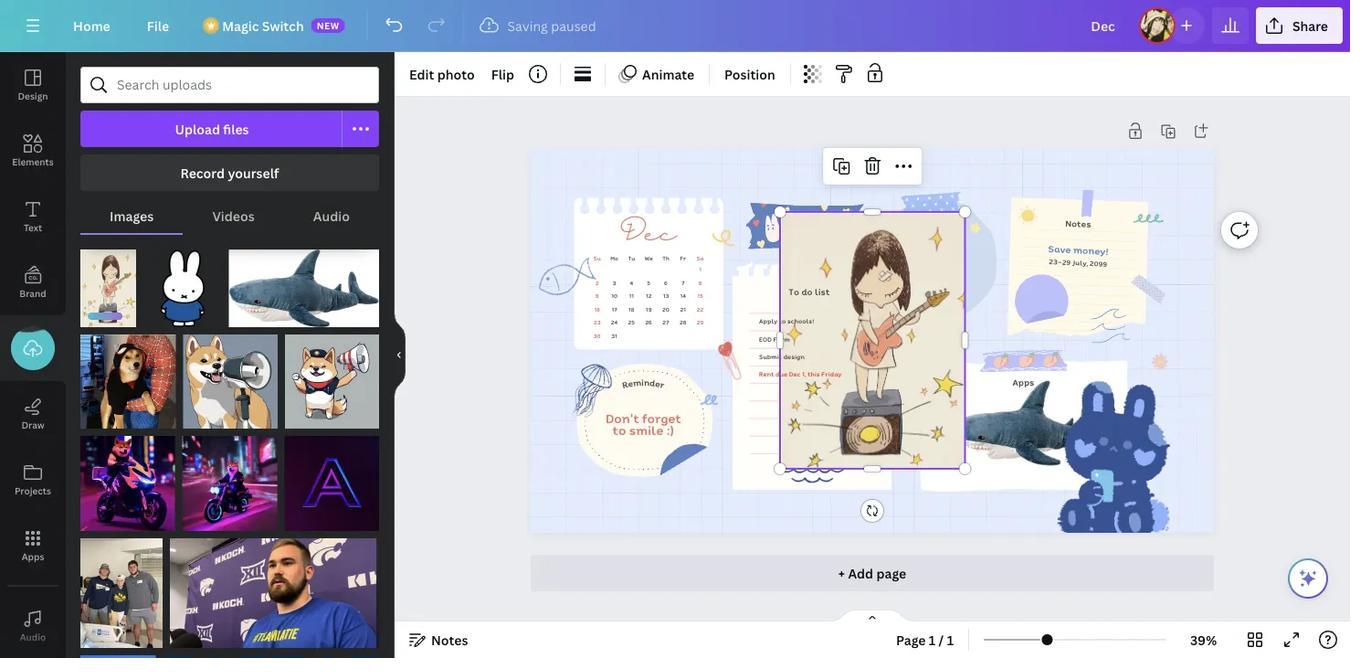 Task type: locate. For each thing, give the bounding box(es) containing it.
due
[[776, 370, 788, 379]]

tu 11 25 4 18
[[628, 254, 635, 327]]

0 vertical spatial audio button
[[284, 198, 379, 233]]

1 for page
[[929, 631, 936, 648]]

23-
[[1049, 256, 1063, 267]]

friday
[[822, 370, 842, 379]]

share button
[[1257, 7, 1344, 44]]

0 vertical spatial to
[[779, 317, 786, 326]]

1 for sa
[[699, 265, 702, 274]]

1 left / at the bottom right of the page
[[929, 631, 936, 648]]

1
[[699, 265, 702, 274], [929, 631, 936, 648], [948, 631, 954, 648]]

0 vertical spatial notes
[[1066, 216, 1092, 231]]

to do list
[[789, 285, 830, 299]]

notes button
[[402, 625, 476, 654]]

1 horizontal spatial to
[[779, 317, 786, 326]]

to
[[789, 285, 800, 299]]

5
[[647, 279, 651, 287]]

su 9 23 2 16 30
[[594, 254, 601, 340]]

edit photo button
[[402, 59, 482, 89]]

0 horizontal spatial to
[[613, 421, 626, 439]]

7
[[682, 279, 685, 287]]

21
[[680, 305, 686, 313]]

28
[[680, 318, 687, 327]]

to right apply
[[779, 317, 786, 326]]

th 13 27 6 20
[[663, 254, 670, 327]]

saving paused status
[[471, 15, 606, 37]]

saving
[[508, 17, 548, 34]]

do
[[802, 285, 813, 299]]

1 horizontal spatial notes
[[1066, 216, 1092, 231]]

text button
[[0, 184, 66, 250]]

upload files button
[[80, 111, 343, 147]]

record yourself
[[181, 164, 279, 181]]

0 vertical spatial dec
[[621, 218, 677, 251]]

0 horizontal spatial 1
[[699, 265, 702, 274]]

0 horizontal spatial e
[[627, 376, 634, 390]]

apply
[[759, 317, 778, 326]]

r
[[621, 377, 630, 392]]

dec up we
[[621, 218, 677, 251]]

m
[[633, 376, 642, 389]]

1 horizontal spatial 1
[[929, 631, 936, 648]]

elements
[[12, 155, 54, 168]]

39% button
[[1175, 625, 1234, 654]]

0 vertical spatial apps
[[1013, 375, 1035, 388]]

saving paused
[[508, 17, 597, 34]]

rent
[[759, 370, 774, 379]]

page 1 / 1
[[897, 631, 954, 648]]

to inside don't forget to smile :)
[[613, 421, 626, 439]]

1 vertical spatial dec
[[789, 370, 801, 379]]

page
[[877, 564, 907, 582]]

1 horizontal spatial dec
[[789, 370, 801, 379]]

jellyfish doodle line art image
[[557, 360, 621, 423]]

draw button
[[0, 381, 66, 447]]

1 horizontal spatial audio button
[[284, 198, 379, 233]]

1 vertical spatial apps
[[22, 550, 44, 563]]

mo
[[611, 254, 618, 263]]

1,
[[802, 370, 806, 379]]

position button
[[718, 59, 783, 89]]

forget
[[642, 409, 681, 427]]

0 vertical spatial 29
[[1062, 257, 1071, 267]]

1 horizontal spatial apps
[[1013, 375, 1035, 388]]

design
[[784, 352, 805, 361]]

sea wave linear image
[[1090, 308, 1131, 343]]

main menu bar
[[0, 0, 1351, 52]]

0 horizontal spatial 29
[[697, 318, 704, 327]]

29 down 22
[[697, 318, 704, 327]]

13
[[663, 292, 669, 300]]

new
[[317, 19, 340, 32]]

audio inside side panel tab list
[[20, 631, 46, 643]]

0 horizontal spatial audio
[[20, 631, 46, 643]]

we 12 26 5 19
[[645, 254, 653, 327]]

position
[[725, 65, 776, 83]]

29 left "july,"
[[1062, 257, 1071, 267]]

1 right / at the bottom right of the page
[[948, 631, 954, 648]]

29 inside sa 1 15 29 8 22
[[697, 318, 704, 327]]

dec left 1,
[[789, 370, 801, 379]]

dec
[[621, 218, 677, 251], [789, 370, 801, 379]]

uploading file "screenshot 2023-11-27 at 3.01.25 pm.png", 84.5823394520816% complete progress bar
[[88, 313, 129, 320]]

flip
[[491, 65, 515, 83]]

don't forget to smile :)
[[606, 409, 681, 439]]

1 down sa
[[699, 265, 702, 274]]

0 horizontal spatial notes
[[431, 631, 468, 648]]

smile
[[629, 421, 664, 439]]

d
[[649, 376, 656, 390]]

1 horizontal spatial 29
[[1062, 257, 1071, 267]]

hide image
[[394, 311, 406, 399]]

1 vertical spatial audio button
[[0, 593, 66, 658]]

0 horizontal spatial apps
[[22, 550, 44, 563]]

2 horizontal spatial 1
[[948, 631, 954, 648]]

e right n
[[654, 377, 662, 391]]

we
[[645, 254, 653, 263]]

file
[[147, 17, 169, 34]]

videos button
[[183, 198, 284, 233]]

1 vertical spatial notes
[[431, 631, 468, 648]]

e
[[627, 376, 634, 390], [654, 377, 662, 391]]

fish doodle line art. sea life decoration.hand drawn fish. fish chalk line art. image
[[534, 254, 598, 302]]

notes inside button
[[431, 631, 468, 648]]

yourself
[[228, 164, 279, 181]]

29 for 1
[[697, 318, 704, 327]]

to left smile
[[613, 421, 626, 439]]

23
[[594, 318, 601, 327]]

29 inside save money! 23-29 july, 2099
[[1062, 257, 1071, 267]]

show pages image
[[829, 609, 917, 623]]

29 for money!
[[1062, 257, 1071, 267]]

+ add page button
[[531, 555, 1215, 591]]

1 vertical spatial 29
[[697, 318, 704, 327]]

apps
[[1013, 375, 1035, 388], [22, 550, 44, 563]]

submit design rent due dec 1, this friday
[[759, 352, 842, 379]]

edit
[[409, 65, 435, 83]]

group
[[144, 239, 221, 327], [229, 239, 379, 327], [80, 324, 176, 429], [183, 324, 278, 429], [285, 324, 379, 429], [80, 425, 175, 531], [182, 425, 277, 531], [285, 425, 379, 531], [80, 527, 163, 648], [170, 527, 379, 648], [80, 645, 156, 658], [163, 645, 268, 658], [275, 645, 379, 658]]

to inside apply to schools! eod form
[[779, 317, 786, 326]]

upload
[[175, 120, 220, 138]]

+
[[839, 564, 846, 582]]

apply to schools! eod form
[[759, 317, 815, 344]]

1 inside sa 1 15 29 8 22
[[699, 265, 702, 274]]

form
[[773, 335, 790, 344]]

30
[[594, 332, 601, 340]]

Design title text field
[[1077, 7, 1132, 44]]

27
[[663, 318, 669, 327]]

1 horizontal spatial audio
[[313, 207, 350, 224]]

e left i
[[627, 376, 634, 390]]

1 vertical spatial audio
[[20, 631, 46, 643]]

animate button
[[613, 59, 702, 89]]

edit photo
[[409, 65, 475, 83]]

16
[[594, 305, 600, 313]]

17
[[612, 305, 617, 313]]

3
[[613, 279, 616, 287]]

share
[[1293, 17, 1329, 34]]

1 vertical spatial to
[[613, 421, 626, 439]]



Task type: vqa. For each thing, say whether or not it's contained in the screenshot.
kit
no



Task type: describe. For each thing, give the bounding box(es) containing it.
1 horizontal spatial e
[[654, 377, 662, 391]]

fr
[[680, 254, 686, 263]]

/
[[939, 631, 944, 648]]

18
[[629, 305, 635, 313]]

tu
[[628, 254, 635, 263]]

images
[[110, 207, 154, 224]]

sa 1 15 29 8 22
[[697, 254, 704, 327]]

25
[[628, 318, 635, 327]]

+ add page
[[839, 564, 907, 582]]

0 vertical spatial audio
[[313, 207, 350, 224]]

apps button
[[0, 513, 66, 579]]

home link
[[58, 7, 125, 44]]

4
[[630, 279, 633, 287]]

brand button
[[0, 250, 66, 315]]

26
[[645, 318, 652, 327]]

22
[[697, 305, 704, 313]]

text
[[24, 221, 42, 234]]

sea waves  icon image
[[780, 468, 845, 483]]

files
[[223, 120, 249, 138]]

design
[[18, 90, 48, 102]]

su
[[594, 254, 601, 263]]

photo
[[438, 65, 475, 83]]

19
[[646, 305, 652, 313]]

8
[[699, 279, 702, 287]]

r e m i n d e r
[[621, 376, 666, 392]]

2
[[596, 279, 599, 287]]

magic
[[222, 17, 259, 34]]

side panel tab list
[[0, 52, 66, 658]]

elements button
[[0, 118, 66, 184]]

th
[[663, 254, 669, 263]]

12
[[646, 292, 652, 300]]

projects
[[15, 484, 51, 497]]

:)
[[667, 421, 674, 439]]

sa
[[697, 254, 704, 263]]

switch
[[262, 17, 304, 34]]

file button
[[132, 7, 184, 44]]

money!
[[1074, 243, 1109, 258]]

projects button
[[0, 447, 66, 513]]

24
[[611, 318, 618, 327]]

magic switch
[[222, 17, 304, 34]]

15
[[697, 292, 703, 300]]

save
[[1048, 241, 1072, 257]]

list
[[815, 285, 830, 299]]

images button
[[80, 198, 183, 233]]

apps inside button
[[22, 550, 44, 563]]

don't
[[606, 409, 639, 427]]

record yourself button
[[80, 154, 379, 191]]

10
[[611, 292, 618, 300]]

cute pastel hand drawn doodle line image
[[711, 224, 740, 252]]

uploads
[[14, 361, 51, 373]]

dec inside submit design rent due dec 1, this friday
[[789, 370, 801, 379]]

add
[[849, 564, 874, 582]]

39%
[[1191, 631, 1218, 648]]

6
[[664, 279, 668, 287]]

paused
[[551, 17, 597, 34]]

eod
[[759, 335, 772, 344]]

schools!
[[788, 317, 815, 326]]

design button
[[0, 52, 66, 118]]

0 horizontal spatial dec
[[621, 218, 677, 251]]

31
[[612, 332, 618, 340]]

Search uploads search field
[[117, 68, 367, 102]]

animate
[[643, 65, 695, 83]]

0 horizontal spatial audio button
[[0, 593, 66, 658]]

canva assistant image
[[1298, 568, 1320, 590]]

r
[[659, 378, 666, 392]]

videos
[[212, 207, 255, 224]]

page
[[897, 631, 926, 648]]

save money! 23-29 july, 2099
[[1048, 241, 1109, 269]]

20
[[663, 305, 670, 313]]

9
[[596, 292, 599, 300]]



